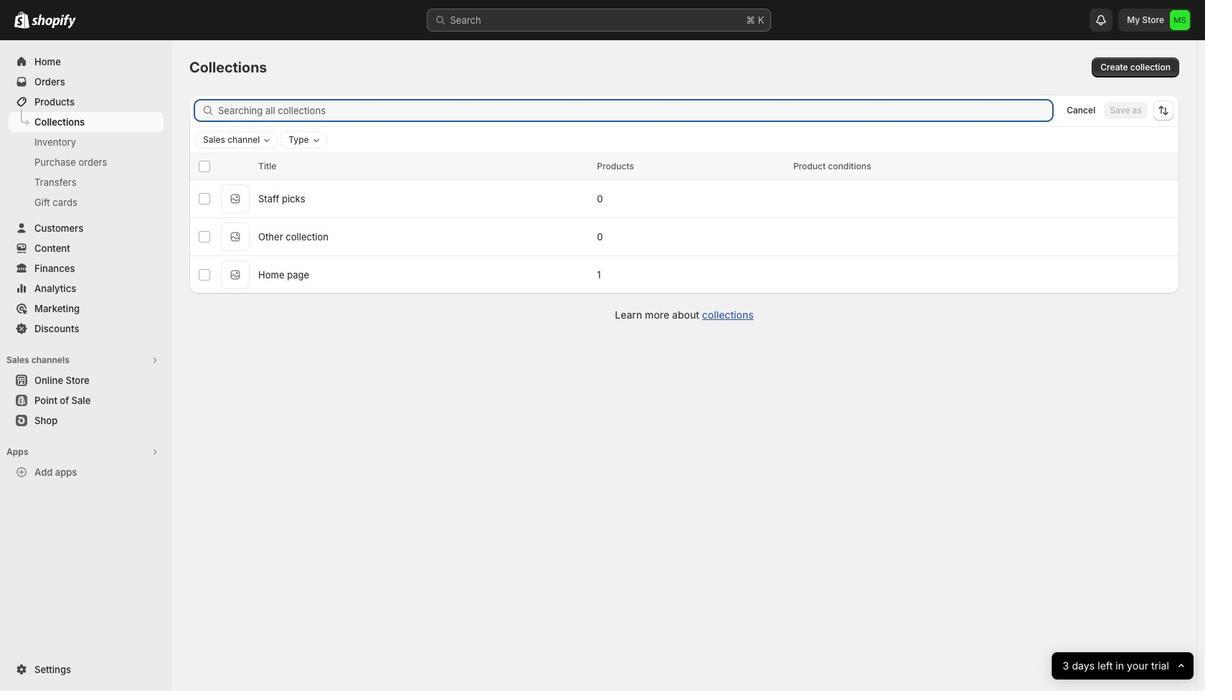 Task type: describe. For each thing, give the bounding box(es) containing it.
shopify image
[[32, 14, 76, 29]]



Task type: locate. For each thing, give the bounding box(es) containing it.
Searching all collections text field
[[218, 100, 1053, 121]]

shopify image
[[14, 11, 29, 29]]

my store image
[[1171, 10, 1191, 30]]



Task type: vqa. For each thing, say whether or not it's contained in the screenshot.
Shopify image to the left
yes



